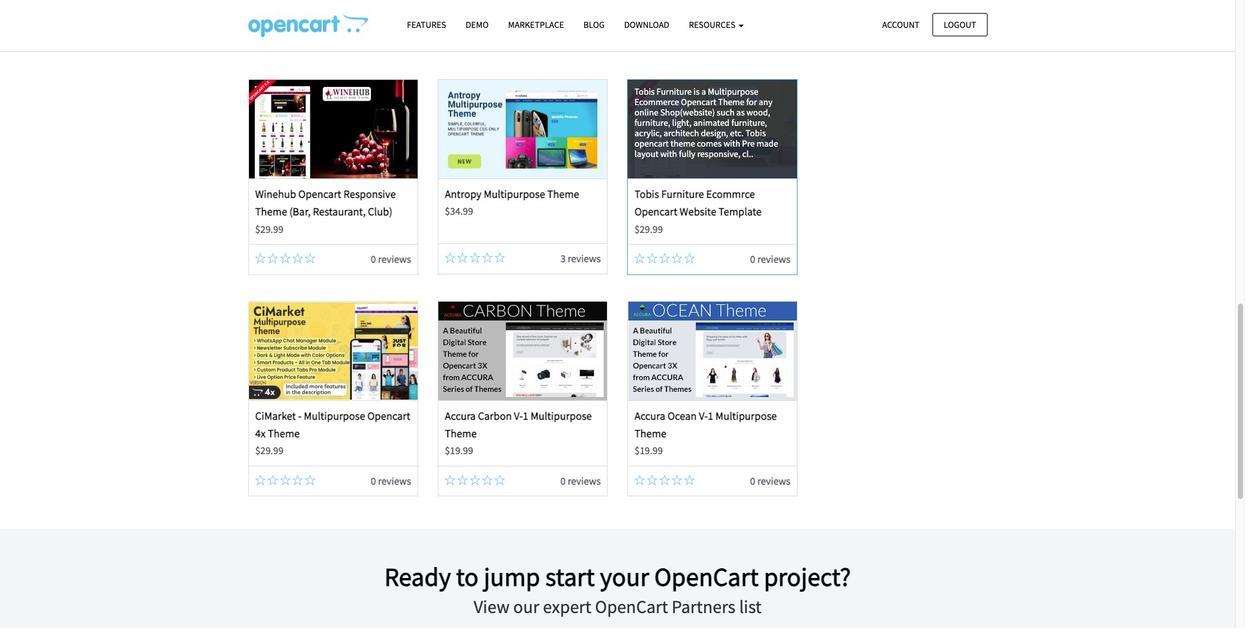 Task type: locate. For each thing, give the bounding box(es) containing it.
our
[[514, 595, 540, 619]]

1 vertical spatial tobis
[[746, 127, 766, 139]]

project?
[[764, 561, 852, 593]]

with left the 'fully'
[[661, 148, 678, 160]]

opencart down your
[[595, 595, 668, 619]]

multipurpose inside accura ocean v-1 multipurpose theme $19.99
[[716, 409, 777, 423]]

winehub opencart responsive theme (bar, restaurant, club) $29.99
[[255, 187, 396, 235]]

v- inside accura carbon v-1 multipurpose theme $19.99
[[514, 409, 523, 423]]

3 reviews
[[561, 252, 601, 265]]

theme inside winehub opencart responsive theme (bar, restaurant, club) $29.99
[[255, 205, 287, 219]]

reviews
[[568, 252, 601, 265], [378, 253, 411, 265], [758, 253, 791, 265], [378, 474, 411, 487], [568, 474, 601, 487], [758, 474, 791, 487]]

a right choose
[[313, 27, 323, 51]]

accura inside accura carbon v-1 multipurpose theme $19.99
[[445, 409, 476, 423]]

antropy
[[445, 187, 482, 201]]

cl..
[[743, 148, 754, 160]]

2 accura from the left
[[635, 409, 666, 423]]

logout link
[[933, 13, 988, 36]]

antropy multipurpose theme $34.99
[[445, 187, 580, 218]]

star light o image
[[445, 253, 456, 263], [470, 253, 480, 263], [268, 253, 278, 264], [280, 253, 291, 264], [305, 253, 316, 264], [647, 253, 658, 264], [255, 475, 266, 485], [268, 475, 278, 485], [280, 475, 291, 485], [293, 475, 303, 485], [305, 475, 316, 485], [458, 475, 468, 485], [470, 475, 480, 485], [495, 475, 505, 485], [660, 475, 670, 485]]

1 vertical spatial theme
[[671, 138, 696, 149]]

demo link
[[456, 14, 499, 36]]

furniture left is
[[657, 86, 692, 97]]

0 horizontal spatial accura
[[445, 409, 476, 423]]

1 horizontal spatial furniture,
[[732, 117, 768, 129]]

$29.99 inside winehub opencart responsive theme (bar, restaurant, club) $29.99
[[255, 222, 284, 235]]

responsive,
[[698, 148, 741, 160]]

$29.99
[[255, 222, 284, 235], [635, 222, 663, 235], [255, 444, 284, 457]]

$19.99
[[445, 444, 474, 457], [635, 444, 663, 457]]

antropy multipurpose theme link
[[445, 187, 580, 201]]

as
[[737, 107, 745, 118]]

1 1 from the left
[[523, 409, 529, 423]]

tobis furniture is a multipurpose ecommerce opencart theme for any online shop(website) such as wood, furniture, light, animated furniture, acrylic, architech design, etc. tobis opencart theme comes with pre made layout with fully responsive, cl..
[[635, 86, 779, 160]]

0 for accura carbon v-1 multipurpose theme
[[561, 474, 566, 487]]

0 horizontal spatial furniture,
[[635, 117, 671, 129]]

1 v- from the left
[[514, 409, 523, 423]]

1
[[523, 409, 529, 423], [708, 409, 714, 423]]

tobis right etc.
[[746, 127, 766, 139]]

opencart inside winehub opencart responsive theme (bar, restaurant, club) $29.99
[[299, 187, 342, 201]]

0 horizontal spatial 1
[[523, 409, 529, 423]]

0 vertical spatial tobis
[[635, 86, 655, 97]]

opencart - downloads image
[[248, 14, 368, 37]]

choose
[[248, 27, 309, 51]]

1 horizontal spatial accura
[[635, 409, 666, 423]]

theme
[[326, 27, 379, 51], [671, 138, 696, 149]]

0 vertical spatial a
[[313, 27, 323, 51]]

accura inside accura ocean v-1 multipurpose theme $19.99
[[635, 409, 666, 423]]

1 horizontal spatial $19.99
[[635, 444, 663, 457]]

blog
[[584, 19, 605, 30]]

etc.
[[731, 127, 744, 139]]

accura ocean v-1 multipurpose theme link
[[635, 409, 777, 441]]

furniture for a
[[657, 86, 692, 97]]

v- right carbon
[[514, 409, 523, 423]]

restaurant,
[[313, 205, 366, 219]]

animated
[[694, 117, 730, 129]]

0
[[371, 253, 376, 265], [751, 253, 756, 265], [371, 474, 376, 487], [561, 474, 566, 487], [751, 474, 756, 487]]

cimarket - multipurpose opencart 4x theme $29.99
[[255, 409, 411, 457]]

wood,
[[747, 107, 771, 118]]

opencart
[[681, 96, 717, 108], [299, 187, 342, 201], [635, 205, 678, 219], [368, 409, 411, 423]]

tobis furniture is a multipurpose ecommerce opencart theme for any online shop(website) such as wood, furniture, light, animated furniture, acrylic, architech design, etc. tobis opencart theme comes with pre made layout with fully responsive, cl.. link
[[628, 80, 797, 179]]

furniture up website
[[662, 187, 705, 201]]

multipurpose inside accura carbon v-1 multipurpose theme $19.99
[[531, 409, 592, 423]]

accura ocean v-1 multipurpose theme $19.99
[[635, 409, 777, 457]]

1 vertical spatial opencart
[[595, 595, 668, 619]]

view
[[474, 595, 510, 619]]

furniture inside 'tobis furniture ecommrce opencart website template $29.99'
[[662, 187, 705, 201]]

opencart
[[655, 561, 759, 593], [595, 595, 668, 619]]

layout
[[635, 148, 659, 160]]

v- inside accura ocean v-1 multipurpose theme $19.99
[[699, 409, 708, 423]]

download
[[625, 19, 670, 30]]

1 $19.99 from the left
[[445, 444, 474, 457]]

1 accura from the left
[[445, 409, 476, 423]]

$19.99 down accura ocean v-1 multipurpose theme link
[[635, 444, 663, 457]]

tobis inside 'tobis furniture ecommrce opencart website template $29.99'
[[635, 187, 660, 201]]

furniture,
[[635, 117, 671, 129], [732, 117, 768, 129]]

ecommrce
[[707, 187, 755, 201]]

tobis
[[635, 86, 655, 97], [746, 127, 766, 139], [635, 187, 660, 201]]

tobis down the layout
[[635, 187, 660, 201]]

theme inside cimarket - multipurpose opencart 4x theme $29.99
[[268, 426, 300, 441]]

features
[[407, 19, 446, 30]]

1 vertical spatial a
[[702, 86, 706, 97]]

$34.99
[[445, 205, 474, 218]]

furniture
[[657, 86, 692, 97], [662, 187, 705, 201]]

multipurpose
[[708, 86, 759, 97], [484, 187, 545, 201], [304, 409, 365, 423], [531, 409, 592, 423], [716, 409, 777, 423]]

furniture, up opencart
[[635, 117, 671, 129]]

multipurpose inside antropy multipurpose theme $34.99
[[484, 187, 545, 201]]

multipurpose inside cimarket - multipurpose opencart 4x theme $29.99
[[304, 409, 365, 423]]

$19.99 inside accura ocean v-1 multipurpose theme $19.99
[[635, 444, 663, 457]]

1 horizontal spatial theme
[[671, 138, 696, 149]]

1 horizontal spatial with
[[724, 138, 741, 149]]

0 vertical spatial furniture
[[657, 86, 692, 97]]

accura for accura carbon v-1 multipurpose theme
[[445, 409, 476, 423]]

website
[[680, 205, 717, 219]]

a
[[313, 27, 323, 51], [702, 86, 706, 97]]

2 $19.99 from the left
[[635, 444, 663, 457]]

furniture inside tobis furniture is a multipurpose ecommerce opencart theme for any online shop(website) such as wood, furniture, light, animated furniture, acrylic, architech design, etc. tobis opencart theme comes with pre made layout with fully responsive, cl..
[[657, 86, 692, 97]]

1 inside accura ocean v-1 multipurpose theme $19.99
[[708, 409, 714, 423]]

marketplace
[[508, 19, 564, 30]]

list
[[740, 595, 762, 619]]

0 reviews
[[371, 253, 411, 265], [751, 253, 791, 265], [371, 474, 411, 487], [561, 474, 601, 487], [751, 474, 791, 487]]

$19.99 for accura carbon v-1 multipurpose theme
[[445, 444, 474, 457]]

fully
[[679, 148, 696, 160]]

0 horizontal spatial $19.99
[[445, 444, 474, 457]]

0 reviews for cimarket - multipurpose opencart 4x theme
[[371, 474, 411, 487]]

opencart up partners
[[655, 561, 759, 593]]

responsive
[[344, 187, 396, 201]]

1 horizontal spatial v-
[[699, 409, 708, 423]]

accura ocean v-1 multipurpose theme image
[[629, 302, 797, 400]]

$29.99 inside cimarket - multipurpose opencart 4x theme $29.99
[[255, 444, 284, 457]]

cimarket - multipurpose opencart 4x theme link
[[255, 409, 411, 441]]

multipurpose for ocean
[[716, 409, 777, 423]]

multipurpose inside tobis furniture is a multipurpose ecommerce opencart theme for any online shop(website) such as wood, furniture, light, animated furniture, acrylic, architech design, etc. tobis opencart theme comes with pre made layout with fully responsive, cl..
[[708, 86, 759, 97]]

0 horizontal spatial with
[[661, 148, 678, 160]]

tobis furniture ecommrce opencart website template $29.99
[[635, 187, 762, 235]]

0 horizontal spatial a
[[313, 27, 323, 51]]

$29.99 down 4x
[[255, 444, 284, 457]]

2 1 from the left
[[708, 409, 714, 423]]

expert
[[543, 595, 592, 619]]

multipurpose for carbon
[[531, 409, 592, 423]]

2 v- from the left
[[699, 409, 708, 423]]

0 for accura ocean v-1 multipurpose theme
[[751, 474, 756, 487]]

tobis furniture ecommrce opencart website template image
[[629, 80, 797, 179]]

2 furniture, from the left
[[732, 117, 768, 129]]

1 right carbon
[[523, 409, 529, 423]]

choose a theme
[[248, 27, 379, 51]]

winehub
[[255, 187, 296, 201]]

0 horizontal spatial theme
[[326, 27, 379, 51]]

0 reviews for accura carbon v-1 multipurpose theme
[[561, 474, 601, 487]]

with left the pre
[[724, 138, 741, 149]]

1 right ocean
[[708, 409, 714, 423]]

star light o image
[[458, 253, 468, 263], [483, 253, 493, 263], [495, 253, 505, 263], [255, 253, 266, 264], [293, 253, 303, 264], [635, 253, 645, 264], [660, 253, 670, 264], [672, 253, 683, 264], [685, 253, 695, 264], [445, 475, 456, 485], [483, 475, 493, 485], [635, 475, 645, 485], [647, 475, 658, 485], [672, 475, 683, 485], [685, 475, 695, 485]]

to
[[456, 561, 479, 593]]

$19.99 inside accura carbon v-1 multipurpose theme $19.99
[[445, 444, 474, 457]]

tobis up online
[[635, 86, 655, 97]]

$29.99 down tobis furniture ecommrce opencart website template link
[[635, 222, 663, 235]]

cimarket - multipurpose opencart 4x theme image
[[249, 302, 418, 400]]

furniture, up the pre
[[732, 117, 768, 129]]

$29.99 down winehub in the top left of the page
[[255, 222, 284, 235]]

reviews for accura ocean v-1 multipurpose theme
[[758, 474, 791, 487]]

2 vertical spatial tobis
[[635, 187, 660, 201]]

theme
[[719, 96, 745, 108], [548, 187, 580, 201], [255, 205, 287, 219], [268, 426, 300, 441], [445, 426, 477, 441], [635, 426, 667, 441]]

0 vertical spatial opencart
[[655, 561, 759, 593]]

comes
[[697, 138, 722, 149]]

$29.99 inside 'tobis furniture ecommrce opencart website template $29.99'
[[635, 222, 663, 235]]

0 horizontal spatial v-
[[514, 409, 523, 423]]

a right is
[[702, 86, 706, 97]]

1 inside accura carbon v-1 multipurpose theme $19.99
[[523, 409, 529, 423]]

accura left ocean
[[635, 409, 666, 423]]

(bar,
[[290, 205, 311, 219]]

1 vertical spatial furniture
[[662, 187, 705, 201]]

1 horizontal spatial 1
[[708, 409, 714, 423]]

ecommerce
[[635, 96, 680, 108]]

reviews for antropy multipurpose theme
[[568, 252, 601, 265]]

design,
[[701, 127, 729, 139]]

v- right ocean
[[699, 409, 708, 423]]

accura left carbon
[[445, 409, 476, 423]]

such
[[717, 107, 735, 118]]

1 horizontal spatial a
[[702, 86, 706, 97]]

$19.99 down accura carbon v-1 multipurpose theme link
[[445, 444, 474, 457]]

template
[[719, 205, 762, 219]]

accura
[[445, 409, 476, 423], [635, 409, 666, 423]]



Task type: vqa. For each thing, say whether or not it's contained in the screenshot.
2nd RATE from the top of the rate your downloads rate your previously downloaded extensions
no



Task type: describe. For each thing, give the bounding box(es) containing it.
0 reviews for accura ocean v-1 multipurpose theme
[[751, 474, 791, 487]]

reviews for winehub opencart responsive theme (bar, restaurant, club)
[[378, 253, 411, 265]]

0 reviews for tobis furniture ecommrce opencart website template
[[751, 253, 791, 265]]

shop(website)
[[661, 107, 715, 118]]

logout
[[944, 18, 977, 30]]

v- for carbon
[[514, 409, 523, 423]]

carbon
[[478, 409, 512, 423]]

marketplace link
[[499, 14, 574, 36]]

resources
[[689, 19, 738, 30]]

opencart inside cimarket - multipurpose opencart 4x theme $29.99
[[368, 409, 411, 423]]

account link
[[872, 13, 931, 36]]

blog link
[[574, 14, 615, 36]]

account
[[883, 18, 920, 30]]

0 for tobis furniture ecommrce opencart website template
[[751, 253, 756, 265]]

1 for carbon
[[523, 409, 529, 423]]

opencart inside 'tobis furniture ecommrce opencart website template $29.99'
[[635, 205, 678, 219]]

v- for ocean
[[699, 409, 708, 423]]

theme inside antropy multipurpose theme $34.99
[[548, 187, 580, 201]]

accura carbon v-1 multipurpose theme link
[[445, 409, 592, 441]]

accura for accura ocean v-1 multipurpose theme
[[635, 409, 666, 423]]

furniture for opencart
[[662, 187, 705, 201]]

ready
[[385, 561, 451, 593]]

theme inside accura carbon v-1 multipurpose theme $19.99
[[445, 426, 477, 441]]

features link
[[397, 14, 456, 36]]

theme inside accura ocean v-1 multipurpose theme $19.99
[[635, 426, 667, 441]]

-
[[298, 409, 302, 423]]

opencart
[[635, 138, 669, 149]]

for
[[747, 96, 757, 108]]

0 for cimarket - multipurpose opencart 4x theme
[[371, 474, 376, 487]]

$19.99 for accura ocean v-1 multipurpose theme
[[635, 444, 663, 457]]

theme inside tobis furniture is a multipurpose ecommerce opencart theme for any online shop(website) such as wood, furniture, light, animated furniture, acrylic, architech design, etc. tobis opencart theme comes with pre made layout with fully responsive, cl..
[[671, 138, 696, 149]]

$29.99 for cimarket - multipurpose opencart 4x theme
[[255, 444, 284, 457]]

download link
[[615, 14, 680, 36]]

ocean
[[668, 409, 697, 423]]

winehub opencart responsive theme (bar, restaurant, club) image
[[249, 80, 418, 179]]

start
[[546, 561, 595, 593]]

made
[[757, 138, 779, 149]]

pre
[[743, 138, 755, 149]]

1 for ocean
[[708, 409, 714, 423]]

1 furniture, from the left
[[635, 117, 671, 129]]

0 for winehub opencart responsive theme (bar, restaurant, club)
[[371, 253, 376, 265]]

your
[[600, 561, 650, 593]]

$29.99 for tobis furniture ecommrce opencart website template
[[635, 222, 663, 235]]

a inside tobis furniture is a multipurpose ecommerce opencart theme for any online shop(website) such as wood, furniture, light, animated furniture, acrylic, architech design, etc. tobis opencart theme comes with pre made layout with fully responsive, cl..
[[702, 86, 706, 97]]

reviews for accura carbon v-1 multipurpose theme
[[568, 474, 601, 487]]

partners
[[672, 595, 736, 619]]

theme inside tobis furniture is a multipurpose ecommerce opencart theme for any online shop(website) such as wood, furniture, light, animated furniture, acrylic, architech design, etc. tobis opencart theme comes with pre made layout with fully responsive, cl..
[[719, 96, 745, 108]]

tobis furniture ecommrce opencart website template link
[[635, 187, 762, 219]]

architech
[[664, 127, 700, 139]]

accura carbon v-1 multipurpose theme image
[[439, 302, 608, 400]]

multipurpose for furniture
[[708, 86, 759, 97]]

any
[[759, 96, 773, 108]]

0 reviews for winehub opencart responsive theme (bar, restaurant, club)
[[371, 253, 411, 265]]

winehub opencart responsive theme (bar, restaurant, club) link
[[255, 187, 396, 219]]

acrylic,
[[635, 127, 662, 139]]

accura carbon v-1 multipurpose theme $19.99
[[445, 409, 592, 457]]

tobis for ecommerce
[[635, 86, 655, 97]]

online
[[635, 107, 659, 118]]

club)
[[368, 205, 393, 219]]

demo
[[466, 19, 489, 30]]

antropy multipurpose theme image
[[439, 80, 608, 179]]

is
[[694, 86, 700, 97]]

tobis for template
[[635, 187, 660, 201]]

0 vertical spatial theme
[[326, 27, 379, 51]]

3
[[561, 252, 566, 265]]

light,
[[673, 117, 692, 129]]

opencart inside tobis furniture is a multipurpose ecommerce opencart theme for any online shop(website) such as wood, furniture, light, animated furniture, acrylic, architech design, etc. tobis opencart theme comes with pre made layout with fully responsive, cl..
[[681, 96, 717, 108]]

ready to jump start your opencart project? view our expert opencart partners list
[[385, 561, 852, 619]]

4x
[[255, 426, 266, 441]]

jump
[[484, 561, 541, 593]]

cimarket
[[255, 409, 296, 423]]

reviews for cimarket - multipurpose opencart 4x theme
[[378, 474, 411, 487]]

resources link
[[680, 14, 754, 36]]

reviews for tobis furniture ecommrce opencart website template
[[758, 253, 791, 265]]



